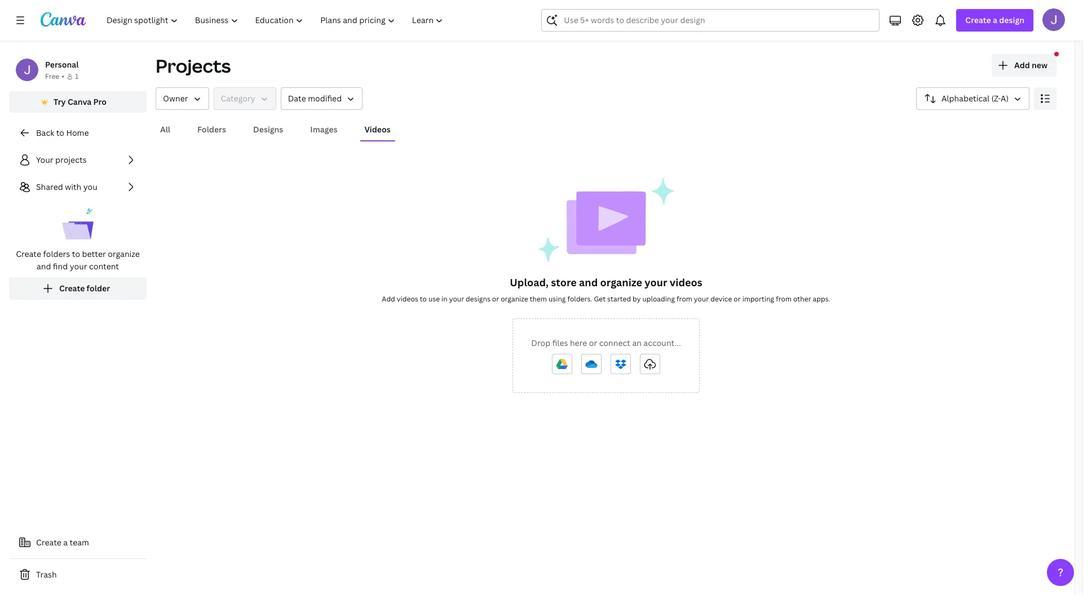 Task type: vqa. For each thing, say whether or not it's contained in the screenshot.
IS in the in any design you upload to their service. If that is the case, you
no



Task type: describe. For each thing, give the bounding box(es) containing it.
get
[[594, 295, 606, 304]]

0 horizontal spatial or
[[492, 295, 499, 304]]

try
[[54, 96, 66, 107]]

a)
[[1002, 93, 1009, 104]]

create folder
[[59, 283, 110, 294]]

trash link
[[9, 564, 147, 587]]

drop files here or connect an account...
[[532, 338, 681, 349]]

create a design
[[966, 15, 1025, 25]]

folders
[[198, 124, 226, 135]]

connect
[[600, 338, 631, 349]]

home
[[66, 128, 89, 138]]

top level navigation element
[[99, 9, 453, 32]]

apps.
[[813, 295, 831, 304]]

create for create folders to better organize and find your content
[[16, 249, 41, 260]]

1 horizontal spatial or
[[589, 338, 598, 349]]

create for create a design
[[966, 15, 992, 25]]

team
[[70, 538, 89, 548]]

1 from from the left
[[677, 295, 693, 304]]

your left device
[[694, 295, 709, 304]]

content
[[89, 261, 119, 272]]

your inside create folders to better organize and find your content
[[70, 261, 87, 272]]

Date modified button
[[281, 87, 363, 110]]

designs
[[253, 124, 283, 135]]

by
[[633, 295, 641, 304]]

Owner button
[[156, 87, 209, 110]]

to inside 'link'
[[56, 128, 64, 138]]

here
[[570, 338, 588, 349]]

•
[[62, 72, 64, 81]]

shared
[[36, 182, 63, 192]]

upload,
[[510, 276, 549, 289]]

create a design button
[[957, 9, 1034, 32]]

free
[[45, 72, 59, 81]]

create a team button
[[9, 532, 147, 555]]

an
[[633, 338, 642, 349]]

and inside upload, store and organize your videos add videos to use in your designs or organize them using folders. get started by uploading from your device or importing from other apps.
[[580, 276, 598, 289]]

a for design
[[994, 15, 998, 25]]

owner
[[163, 93, 188, 104]]

back
[[36, 128, 54, 138]]

try canva pro
[[54, 96, 107, 107]]

create for create a team
[[36, 538, 61, 548]]

better
[[82, 249, 106, 260]]

folder
[[87, 283, 110, 294]]

create folders to better organize and find your content
[[16, 249, 140, 272]]

1
[[75, 72, 79, 81]]

pro
[[93, 96, 107, 107]]

device
[[711, 295, 733, 304]]

all button
[[156, 119, 175, 140]]

new
[[1033, 60, 1048, 71]]

1 horizontal spatial videos
[[670, 276, 703, 289]]

your
[[36, 155, 53, 165]]

find
[[53, 261, 68, 272]]

you
[[83, 182, 97, 192]]

account...
[[644, 338, 681, 349]]

alphabetical (z-a)
[[942, 93, 1009, 104]]

2 from from the left
[[776, 295, 792, 304]]

Sort by button
[[917, 87, 1030, 110]]



Task type: locate. For each thing, give the bounding box(es) containing it.
None search field
[[542, 9, 880, 32]]

canva
[[68, 96, 92, 107]]

list
[[9, 149, 147, 300]]

create left design at the top of the page
[[966, 15, 992, 25]]

1 horizontal spatial from
[[776, 295, 792, 304]]

add new
[[1015, 60, 1048, 71]]

add new button
[[992, 54, 1057, 77]]

create inside create folders to better organize and find your content
[[16, 249, 41, 260]]

Search search field
[[564, 10, 858, 31]]

create down the find at the left of page
[[59, 283, 85, 294]]

2 horizontal spatial or
[[734, 295, 741, 304]]

organize up 'started' in the right of the page
[[601, 276, 643, 289]]

0 horizontal spatial organize
[[108, 249, 140, 260]]

and inside create folders to better organize and find your content
[[37, 261, 51, 272]]

uploading
[[643, 295, 675, 304]]

to inside upload, store and organize your videos add videos to use in your designs or organize them using folders. get started by uploading from your device or importing from other apps.
[[420, 295, 427, 304]]

1 vertical spatial a
[[63, 538, 68, 548]]

1 vertical spatial videos
[[397, 295, 419, 304]]

back to home
[[36, 128, 89, 138]]

a left "team"
[[63, 538, 68, 548]]

0 horizontal spatial add
[[382, 295, 395, 304]]

to left use
[[420, 295, 427, 304]]

0 vertical spatial videos
[[670, 276, 703, 289]]

design
[[1000, 15, 1025, 25]]

trash
[[36, 570, 57, 581]]

projects
[[156, 54, 231, 78]]

using
[[549, 295, 566, 304]]

0 horizontal spatial a
[[63, 538, 68, 548]]

videos
[[670, 276, 703, 289], [397, 295, 419, 304]]

2 vertical spatial to
[[420, 295, 427, 304]]

0 vertical spatial add
[[1015, 60, 1031, 71]]

to right back
[[56, 128, 64, 138]]

0 vertical spatial to
[[56, 128, 64, 138]]

0 horizontal spatial from
[[677, 295, 693, 304]]

create a team
[[36, 538, 89, 548]]

folders.
[[568, 295, 593, 304]]

add left use
[[382, 295, 395, 304]]

0 horizontal spatial to
[[56, 128, 64, 138]]

started
[[608, 295, 631, 304]]

0 vertical spatial organize
[[108, 249, 140, 260]]

them
[[530, 295, 547, 304]]

0 vertical spatial and
[[37, 261, 51, 272]]

1 horizontal spatial organize
[[501, 295, 529, 304]]

1 horizontal spatial a
[[994, 15, 998, 25]]

or
[[492, 295, 499, 304], [734, 295, 741, 304], [589, 338, 598, 349]]

add inside upload, store and organize your videos add videos to use in your designs or organize them using folders. get started by uploading from your device or importing from other apps.
[[382, 295, 395, 304]]

organize
[[108, 249, 140, 260], [601, 276, 643, 289], [501, 295, 529, 304]]

create left "team"
[[36, 538, 61, 548]]

files
[[553, 338, 568, 349]]

1 horizontal spatial and
[[580, 276, 598, 289]]

try canva pro button
[[9, 91, 147, 113]]

add
[[1015, 60, 1031, 71], [382, 295, 395, 304]]

images
[[311, 124, 338, 135]]

to left the better
[[72, 249, 80, 260]]

1 vertical spatial organize
[[601, 276, 643, 289]]

organize down upload,
[[501, 295, 529, 304]]

(z-
[[992, 93, 1002, 104]]

and
[[37, 261, 51, 272], [580, 276, 598, 289]]

folders
[[43, 249, 70, 260]]

0 horizontal spatial videos
[[397, 295, 419, 304]]

your up uploading
[[645, 276, 668, 289]]

shared with you
[[36, 182, 97, 192]]

videos
[[365, 124, 391, 135]]

to inside create folders to better organize and find your content
[[72, 249, 80, 260]]

or right device
[[734, 295, 741, 304]]

a inside button
[[63, 538, 68, 548]]

a inside 'dropdown button'
[[994, 15, 998, 25]]

back to home link
[[9, 122, 147, 144]]

a left design at the top of the page
[[994, 15, 998, 25]]

add inside "add new" dropdown button
[[1015, 60, 1031, 71]]

list containing your projects
[[9, 149, 147, 300]]

designs button
[[249, 119, 288, 140]]

Category button
[[214, 87, 276, 110]]

your right in
[[450, 295, 464, 304]]

1 vertical spatial add
[[382, 295, 395, 304]]

drop
[[532, 338, 551, 349]]

videos up uploading
[[670, 276, 703, 289]]

folders button
[[193, 119, 231, 140]]

images button
[[306, 119, 342, 140]]

other
[[794, 295, 812, 304]]

designs
[[466, 295, 491, 304]]

create for create folder
[[59, 283, 85, 294]]

date
[[288, 93, 306, 104]]

from
[[677, 295, 693, 304], [776, 295, 792, 304]]

or right the designs
[[492, 295, 499, 304]]

alphabetical
[[942, 93, 990, 104]]

importing
[[743, 295, 775, 304]]

videos left use
[[397, 295, 419, 304]]

and left the find at the left of page
[[37, 261, 51, 272]]

organize inside create folders to better organize and find your content
[[108, 249, 140, 260]]

modified
[[308, 93, 342, 104]]

1 vertical spatial to
[[72, 249, 80, 260]]

use
[[429, 295, 440, 304]]

in
[[442, 295, 448, 304]]

or right here
[[589, 338, 598, 349]]

shared with you link
[[9, 176, 147, 199]]

and up folders.
[[580, 276, 598, 289]]

a
[[994, 15, 998, 25], [63, 538, 68, 548]]

jacob simon image
[[1043, 8, 1066, 31]]

a for team
[[63, 538, 68, 548]]

videos button
[[360, 119, 395, 140]]

with
[[65, 182, 81, 192]]

upload, store and organize your videos add videos to use in your designs or organize them using folders. get started by uploading from your device or importing from other apps.
[[382, 276, 831, 304]]

2 horizontal spatial organize
[[601, 276, 643, 289]]

free •
[[45, 72, 64, 81]]

all
[[160, 124, 170, 135]]

to
[[56, 128, 64, 138], [72, 249, 80, 260], [420, 295, 427, 304]]

date modified
[[288, 93, 342, 104]]

2 horizontal spatial to
[[420, 295, 427, 304]]

create inside create folder button
[[59, 283, 85, 294]]

0 vertical spatial a
[[994, 15, 998, 25]]

2 vertical spatial organize
[[501, 295, 529, 304]]

category
[[221, 93, 255, 104]]

your
[[70, 261, 87, 272], [645, 276, 668, 289], [450, 295, 464, 304], [694, 295, 709, 304]]

projects
[[55, 155, 87, 165]]

add left new
[[1015, 60, 1031, 71]]

from right uploading
[[677, 295, 693, 304]]

your projects
[[36, 155, 87, 165]]

your projects link
[[9, 149, 147, 172]]

create folder button
[[9, 278, 147, 300]]

your right the find at the left of page
[[70, 261, 87, 272]]

1 horizontal spatial to
[[72, 249, 80, 260]]

create
[[966, 15, 992, 25], [16, 249, 41, 260], [59, 283, 85, 294], [36, 538, 61, 548]]

1 horizontal spatial add
[[1015, 60, 1031, 71]]

personal
[[45, 59, 79, 70]]

create inside create a design 'dropdown button'
[[966, 15, 992, 25]]

from left other
[[776, 295, 792, 304]]

store
[[551, 276, 577, 289]]

organize up the content
[[108, 249, 140, 260]]

1 vertical spatial and
[[580, 276, 598, 289]]

create left folders
[[16, 249, 41, 260]]

0 horizontal spatial and
[[37, 261, 51, 272]]

create inside create a team button
[[36, 538, 61, 548]]



